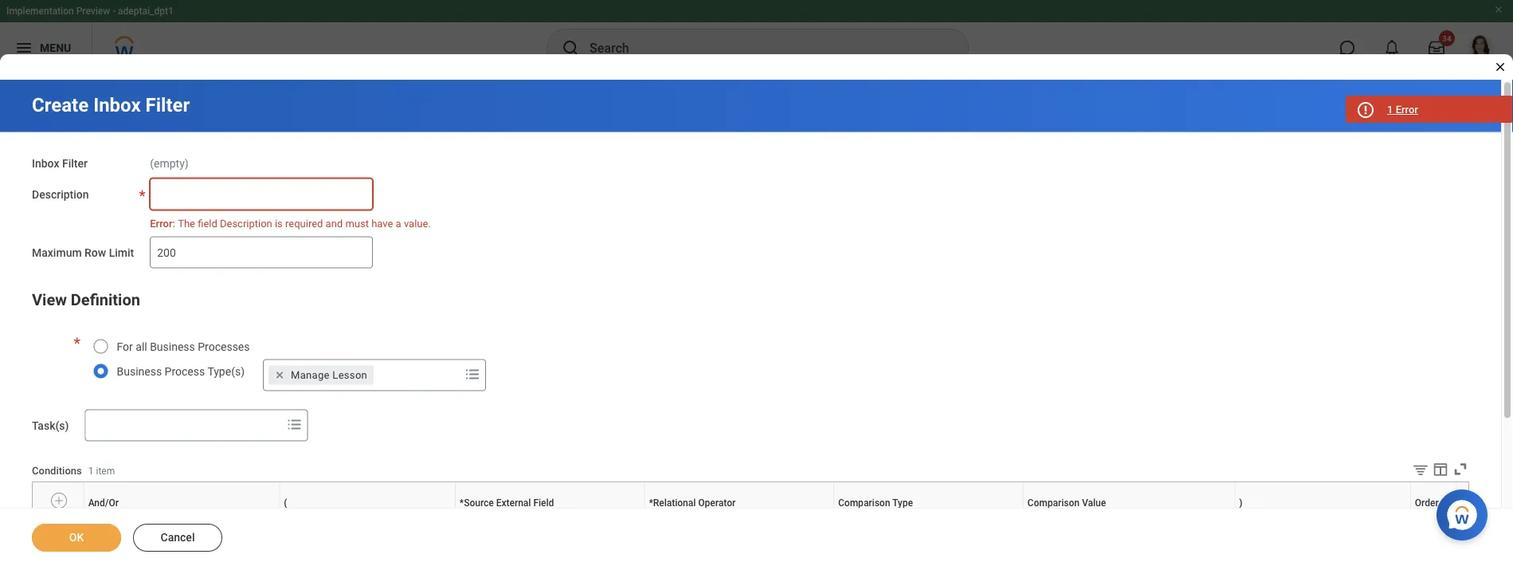 Task type: locate. For each thing, give the bounding box(es) containing it.
comparison for comparison value
[[1028, 498, 1080, 509]]

1 error button
[[1346, 96, 1514, 123]]

)
[[1240, 498, 1243, 509]]

1 horizontal spatial inbox
[[93, 94, 141, 116]]

implementation preview -   adeptai_dpt1 banner
[[0, 0, 1514, 73]]

business down "all"
[[117, 365, 162, 378]]

cancel button
[[133, 524, 222, 552]]

0 horizontal spatial *
[[460, 498, 464, 509]]

row element
[[33, 482, 1460, 525]]

manage lesson
[[291, 369, 368, 381]]

0 vertical spatial inbox
[[93, 94, 141, 116]]

exclamation image
[[1360, 104, 1372, 116]]

1 horizontal spatial description
[[220, 217, 272, 229]]

1 vertical spatial 1
[[88, 466, 94, 477]]

preview
[[76, 6, 110, 17]]

1 horizontal spatial comparison
[[1028, 498, 1080, 509]]

1 comparison from the left
[[839, 498, 891, 509]]

fullscreen image
[[1453, 461, 1470, 478]]

0 horizontal spatial 1
[[88, 466, 94, 477]]

processes
[[198, 341, 250, 354]]

task(s)
[[32, 419, 69, 432]]

1 horizontal spatial 1
[[1388, 104, 1394, 116]]

implementation preview -   adeptai_dpt1
[[6, 6, 174, 17]]

comparison value
[[1028, 498, 1107, 509]]

1 horizontal spatial filter
[[146, 94, 190, 116]]

must
[[346, 217, 369, 229]]

description
[[32, 188, 89, 201], [220, 217, 272, 229]]

0 horizontal spatial comparison
[[839, 498, 891, 509]]

have
[[372, 217, 393, 229]]

a
[[396, 217, 402, 229]]

create
[[32, 94, 89, 116]]

relational
[[653, 498, 696, 509]]

maximum
[[32, 246, 82, 259]]

value
[[1083, 498, 1107, 509]]

comparison
[[839, 498, 891, 509], [1028, 498, 1080, 509]]

* left the operator at the left
[[649, 498, 653, 509]]

* for source
[[460, 498, 464, 509]]

-
[[113, 6, 116, 17]]

row
[[85, 246, 106, 259]]

field
[[534, 498, 554, 509]]

select to filter grid data image
[[1413, 461, 1430, 478]]

1 left item
[[88, 466, 94, 477]]

0 horizontal spatial description
[[32, 188, 89, 201]]

view
[[32, 291, 67, 309]]

1 horizontal spatial *
[[649, 498, 653, 509]]

plus image
[[53, 494, 64, 508]]

manage lesson element
[[291, 368, 368, 382]]

description down the "inbox filter"
[[32, 188, 89, 201]]

conditions
[[32, 465, 82, 477]]

implementation
[[6, 6, 74, 17]]

* for relational
[[649, 498, 653, 509]]

process
[[165, 365, 205, 378]]

filter down create
[[62, 157, 88, 170]]

* left external
[[460, 498, 464, 509]]

0 vertical spatial filter
[[146, 94, 190, 116]]

1 * from the left
[[460, 498, 464, 509]]

inbox
[[93, 94, 141, 116], [32, 157, 59, 170]]

error: the field description is required and must have a value.
[[150, 217, 431, 229]]

2 comparison from the left
[[1028, 498, 1080, 509]]

1
[[1388, 104, 1394, 116], [88, 466, 94, 477]]

item
[[96, 466, 115, 477]]

business
[[150, 341, 195, 354], [117, 365, 162, 378]]

inbox filter
[[32, 157, 88, 170]]

prompts image
[[463, 365, 482, 384]]

and/or
[[88, 498, 119, 509]]

0 vertical spatial business
[[150, 341, 195, 354]]

definition
[[71, 291, 140, 309]]

comparison left type
[[839, 498, 891, 509]]

1 inside button
[[1388, 104, 1394, 116]]

1 left error
[[1388, 104, 1394, 116]]

toolbar
[[1401, 461, 1470, 481]]

x small image
[[272, 367, 288, 383]]

source
[[464, 498, 494, 509]]

view definition button
[[32, 291, 140, 309]]

0 horizontal spatial inbox
[[32, 157, 59, 170]]

0 vertical spatial description
[[32, 188, 89, 201]]

filter
[[146, 94, 190, 116], [62, 157, 88, 170]]

inbox large image
[[1429, 40, 1445, 56]]

Maximum Row Limit text field
[[150, 237, 373, 268]]

(empty)
[[150, 157, 189, 170]]

business up business process type(s)
[[150, 341, 195, 354]]

external
[[496, 498, 531, 509]]

2 * from the left
[[649, 498, 653, 509]]

1 vertical spatial business
[[117, 365, 162, 378]]

limit
[[109, 246, 134, 259]]

1 vertical spatial description
[[220, 217, 272, 229]]

notifications large image
[[1385, 40, 1401, 56]]

0 vertical spatial 1
[[1388, 104, 1394, 116]]

view definition
[[32, 291, 140, 309]]

required
[[285, 217, 323, 229]]

inbox down create
[[32, 157, 59, 170]]

filter up (empty)
[[146, 94, 190, 116]]

1 vertical spatial filter
[[62, 157, 88, 170]]

description left is
[[220, 217, 272, 229]]

comparison left value
[[1028, 498, 1080, 509]]

create inbox filter dialog
[[0, 0, 1514, 566]]

*
[[460, 498, 464, 509], [649, 498, 653, 509]]

inbox right create
[[93, 94, 141, 116]]



Task type: describe. For each thing, give the bounding box(es) containing it.
business process type(s)
[[117, 365, 245, 378]]

create inbox filter main content
[[0, 80, 1514, 566]]

(
[[284, 498, 287, 509]]

0 horizontal spatial filter
[[62, 157, 88, 170]]

for
[[117, 341, 133, 354]]

for all business processes
[[117, 341, 250, 354]]

maximum row limit
[[32, 246, 134, 259]]

close create inbox filter image
[[1495, 61, 1508, 73]]

field
[[198, 217, 217, 229]]

workday assistant region
[[1437, 483, 1495, 541]]

value.
[[404, 217, 431, 229]]

view definition group
[[32, 288, 1470, 566]]

1 vertical spatial inbox
[[32, 157, 59, 170]]

profile logan mcneil element
[[1460, 30, 1504, 65]]

and
[[326, 217, 343, 229]]

lesson
[[333, 369, 368, 381]]

toolbar inside view definition group
[[1401, 461, 1470, 481]]

close environment banner image
[[1495, 5, 1504, 14]]

error
[[1396, 104, 1419, 116]]

conditions 1 item
[[32, 465, 115, 477]]

adeptai_dpt1
[[118, 6, 174, 17]]

Task(s) field
[[86, 411, 282, 440]]

operator
[[699, 498, 736, 509]]

error:
[[150, 217, 175, 229]]

comparison for comparison type
[[839, 498, 891, 509]]

prompts image
[[285, 415, 304, 434]]

create inbox filter
[[32, 94, 190, 116]]

ok
[[69, 531, 84, 544]]

ok button
[[32, 524, 121, 552]]

Description text field
[[150, 178, 373, 210]]

type(s)
[[208, 365, 245, 378]]

search image
[[561, 38, 580, 57]]

the
[[178, 217, 195, 229]]

1 error
[[1388, 104, 1419, 116]]

is
[[275, 217, 283, 229]]

1 inside conditions 1 item
[[88, 466, 94, 477]]

all
[[136, 341, 147, 354]]

* source external field
[[460, 498, 554, 509]]

type
[[893, 498, 913, 509]]

cancel
[[161, 531, 195, 544]]

comparison type
[[839, 498, 913, 509]]

click to view/edit grid preferences image
[[1433, 461, 1450, 478]]

order
[[1416, 498, 1439, 509]]

* relational operator
[[649, 498, 736, 509]]

manage lesson, press delete to clear value. option
[[269, 366, 374, 385]]

manage
[[291, 369, 330, 381]]



Task type: vqa. For each thing, say whether or not it's contained in the screenshot.
Francisco
no



